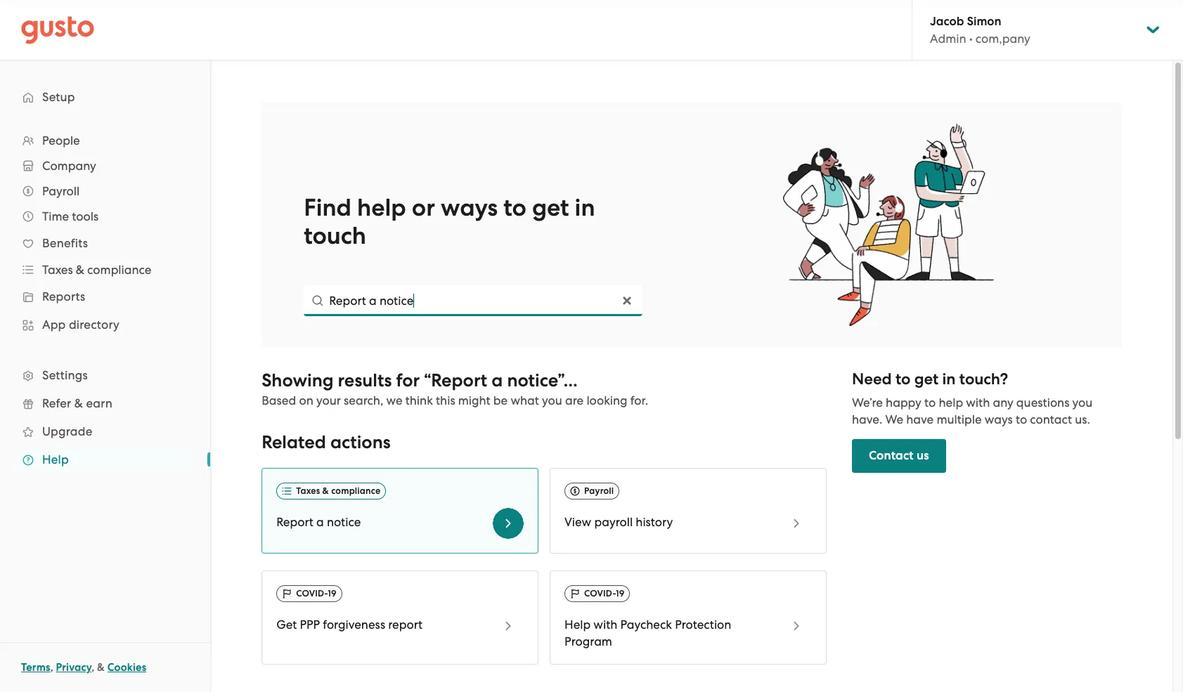Task type: locate. For each thing, give the bounding box(es) containing it.
list containing people
[[0, 128, 210, 474]]

, left cookies button
[[92, 661, 94, 674]]

questions
[[1016, 396, 1069, 410]]

1 vertical spatial payroll
[[584, 486, 614, 496]]

1 vertical spatial help
[[564, 618, 591, 632]]

1 vertical spatial in
[[942, 370, 956, 389]]

reports
[[42, 290, 85, 304]]

contact us button
[[852, 439, 946, 473]]

19 up paycheck
[[616, 588, 625, 599]]

notice inside showing results for " report a notice "... based on your search, we think this might be what you are looking for.
[[507, 370, 558, 392]]

help with paycheck protection program
[[564, 618, 731, 649]]

0 horizontal spatial notice
[[327, 515, 361, 529]]

0 horizontal spatial report
[[276, 515, 313, 529]]

0 horizontal spatial help
[[42, 453, 69, 467]]

0 vertical spatial with
[[966, 396, 990, 410]]

get
[[532, 193, 569, 222], [914, 370, 939, 389]]

0 vertical spatial taxes
[[42, 263, 73, 277]]

help left or
[[357, 193, 406, 222]]

1 horizontal spatial a
[[492, 370, 503, 392]]

0 horizontal spatial get
[[532, 193, 569, 222]]

0 vertical spatial payroll
[[42, 184, 80, 198]]

covid-19 for ppp
[[296, 588, 336, 599]]

simon
[[967, 14, 1001, 29]]

taxes & compliance up "report a notice"
[[296, 486, 381, 496]]

ways down any
[[985, 413, 1013, 427]]

you
[[542, 394, 562, 408], [1072, 396, 1093, 410]]

payroll up time
[[42, 184, 80, 198]]

1 horizontal spatial get
[[914, 370, 939, 389]]

in
[[575, 193, 595, 222], [942, 370, 956, 389]]

compliance
[[87, 263, 151, 277], [331, 486, 381, 496]]

your
[[316, 394, 341, 408]]

1 covid- from the left
[[296, 588, 328, 599]]

0 horizontal spatial payroll
[[42, 184, 80, 198]]

report inside showing results for " report a notice "... based on your search, we think this might be what you are looking for.
[[431, 370, 487, 392]]

be
[[493, 394, 508, 408]]

0 horizontal spatial a
[[316, 515, 324, 529]]

time tools button
[[14, 204, 196, 229]]

1 vertical spatial report
[[276, 515, 313, 529]]

0 horizontal spatial ,
[[50, 661, 53, 674]]

0 vertical spatial get
[[532, 193, 569, 222]]

1 19 from the left
[[328, 588, 336, 599]]

0 vertical spatial taxes & compliance
[[42, 263, 151, 277]]

0 horizontal spatial ways
[[441, 193, 498, 222]]

privacy
[[56, 661, 92, 674]]

1 horizontal spatial with
[[966, 396, 990, 410]]

1 horizontal spatial taxes
[[296, 486, 320, 496]]

2 covid-19 from the left
[[584, 588, 625, 599]]

1 horizontal spatial covid-19
[[584, 588, 625, 599]]

0 vertical spatial help
[[42, 453, 69, 467]]

a inside showing results for " report a notice "... based on your search, we think this might be what you are looking for.
[[492, 370, 503, 392]]

help
[[42, 453, 69, 467], [564, 618, 591, 632]]

ways right or
[[441, 193, 498, 222]]

1 horizontal spatial report
[[431, 370, 487, 392]]

0 vertical spatial report
[[431, 370, 487, 392]]

2 19 from the left
[[616, 588, 625, 599]]

1 covid-19 from the left
[[296, 588, 336, 599]]

0 vertical spatial compliance
[[87, 263, 151, 277]]

1 horizontal spatial covid-
[[584, 588, 616, 599]]

1 horizontal spatial notice
[[507, 370, 558, 392]]

covid-19 up ppp
[[296, 588, 336, 599]]

help inside need to get in touch? we're happy to help with any questions you have. we have multiple ways to contact us.
[[939, 396, 963, 410]]

0 horizontal spatial with
[[594, 618, 617, 632]]

19 for paycheck
[[616, 588, 625, 599]]

1 vertical spatial notice
[[327, 515, 361, 529]]

with up program
[[594, 618, 617, 632]]

0 vertical spatial notice
[[507, 370, 558, 392]]

with inside help with paycheck protection program
[[594, 618, 617, 632]]

1 vertical spatial compliance
[[331, 486, 381, 496]]

benefits link
[[14, 231, 196, 256]]

privacy link
[[56, 661, 92, 674]]

1 horizontal spatial ways
[[985, 413, 1013, 427]]

0 horizontal spatial 19
[[328, 588, 336, 599]]

0 horizontal spatial in
[[575, 193, 595, 222]]

app directory link
[[14, 312, 196, 337]]

0 vertical spatial help
[[357, 193, 406, 222]]

results
[[338, 370, 392, 392]]

actions
[[330, 432, 391, 453]]

report
[[431, 370, 487, 392], [276, 515, 313, 529]]

covid-19 for with
[[584, 588, 625, 599]]

19
[[328, 588, 336, 599], [616, 588, 625, 599]]

& left cookies button
[[97, 661, 105, 674]]

forgiveness
[[323, 618, 385, 632]]

1 , from the left
[[50, 661, 53, 674]]

help link
[[14, 447, 196, 472]]

help inside gusto navigation element
[[42, 453, 69, 467]]

ways
[[441, 193, 498, 222], [985, 413, 1013, 427]]

find help or ways to get in touch
[[304, 193, 595, 250]]

1 horizontal spatial help
[[939, 396, 963, 410]]

view payroll history
[[564, 515, 673, 529]]

1 vertical spatial taxes
[[296, 486, 320, 496]]

help down the upgrade
[[42, 453, 69, 467]]

covid-19 up program
[[584, 588, 625, 599]]

taxes & compliance
[[42, 263, 151, 277], [296, 486, 381, 496]]

1 horizontal spatial payroll
[[584, 486, 614, 496]]

19 up get ppp forgiveness report
[[328, 588, 336, 599]]

tools
[[72, 209, 99, 224]]

showing results for " report a notice "... based on your search, we think this might be what you are looking for.
[[262, 370, 648, 408]]

might
[[458, 394, 490, 408]]

1 horizontal spatial in
[[942, 370, 956, 389]]

taxes up "report a notice"
[[296, 486, 320, 496]]

1 horizontal spatial 19
[[616, 588, 625, 599]]

company
[[42, 159, 96, 173]]

in inside need to get in touch? we're happy to help with any questions you have. we have multiple ways to contact us.
[[942, 370, 956, 389]]

covid- up ppp
[[296, 588, 328, 599]]

upgrade
[[42, 425, 92, 439]]

taxes & compliance up reports link
[[42, 263, 151, 277]]

settings
[[42, 368, 88, 382]]

0 vertical spatial in
[[575, 193, 595, 222]]

covid- up program
[[584, 588, 616, 599]]

view
[[564, 515, 591, 529]]

&
[[76, 263, 84, 277], [74, 396, 83, 411], [322, 486, 329, 496], [97, 661, 105, 674]]

0 horizontal spatial compliance
[[87, 263, 151, 277]]

compliance up reports link
[[87, 263, 151, 277]]

terms link
[[21, 661, 50, 674]]

covid-19
[[296, 588, 336, 599], [584, 588, 625, 599]]

& down benefits
[[76, 263, 84, 277]]

notice
[[507, 370, 558, 392], [327, 515, 361, 529]]

1 vertical spatial help
[[939, 396, 963, 410]]

& inside dropdown button
[[76, 263, 84, 277]]

setup
[[42, 90, 75, 104]]

0 horizontal spatial covid-
[[296, 588, 328, 599]]

0 horizontal spatial help
[[357, 193, 406, 222]]

touch
[[304, 221, 366, 250]]

covid-
[[296, 588, 328, 599], [584, 588, 616, 599]]

1 horizontal spatial ,
[[92, 661, 94, 674]]

2 covid- from the left
[[584, 588, 616, 599]]

get ppp forgiveness report
[[276, 618, 423, 632]]

, left privacy
[[50, 661, 53, 674]]

0 horizontal spatial you
[[542, 394, 562, 408]]

help up multiple
[[939, 396, 963, 410]]

0 horizontal spatial taxes & compliance
[[42, 263, 151, 277]]

jacob
[[930, 14, 964, 29]]

0 vertical spatial ways
[[441, 193, 498, 222]]

compliance up "report a notice"
[[331, 486, 381, 496]]

multiple
[[937, 413, 982, 427]]

1 vertical spatial ways
[[985, 413, 1013, 427]]

help up program
[[564, 618, 591, 632]]

refer
[[42, 396, 71, 411]]

1 vertical spatial taxes & compliance
[[296, 486, 381, 496]]

covid- for with
[[584, 588, 616, 599]]

with down "touch?" at the bottom of the page
[[966, 396, 990, 410]]

touch?
[[959, 370, 1008, 389]]

payroll up payroll
[[584, 486, 614, 496]]

& left earn on the left of page
[[74, 396, 83, 411]]

a
[[492, 370, 503, 392], [316, 515, 324, 529]]

0 horizontal spatial covid-19
[[296, 588, 336, 599]]

1 vertical spatial get
[[914, 370, 939, 389]]

0 vertical spatial a
[[492, 370, 503, 392]]

with inside need to get in touch? we're happy to help with any questions you have. we have multiple ways to contact us.
[[966, 396, 990, 410]]

taxes up the reports
[[42, 263, 73, 277]]

list
[[0, 128, 210, 474]]

1 vertical spatial with
[[594, 618, 617, 632]]

1 horizontal spatial compliance
[[331, 486, 381, 496]]

upgrade link
[[14, 419, 196, 444]]

protection
[[675, 618, 731, 632]]

to
[[503, 193, 526, 222], [896, 370, 911, 389], [924, 396, 936, 410], [1016, 413, 1027, 427]]

app directory
[[42, 318, 120, 332]]

terms
[[21, 661, 50, 674]]

people button
[[14, 128, 196, 153]]

taxes
[[42, 263, 73, 277], [296, 486, 320, 496]]

taxes & compliance button
[[14, 257, 196, 283]]

help
[[357, 193, 406, 222], [939, 396, 963, 410]]

help inside help with paycheck protection program
[[564, 618, 591, 632]]

you left are
[[542, 394, 562, 408]]

payroll
[[594, 515, 633, 529]]

time tools
[[42, 209, 99, 224]]

,
[[50, 661, 53, 674], [92, 661, 94, 674]]

search,
[[344, 394, 383, 408]]

you up us.
[[1072, 396, 1093, 410]]

1 horizontal spatial you
[[1072, 396, 1093, 410]]

1 horizontal spatial help
[[564, 618, 591, 632]]

in inside find help or ways to get in touch
[[575, 193, 595, 222]]

0 horizontal spatial taxes
[[42, 263, 73, 277]]

earn
[[86, 396, 112, 411]]

for
[[396, 370, 420, 392]]



Task type: vqa. For each thing, say whether or not it's contained in the screenshot.
the with in 'What's the legal name of your company? This is the company name you used when you registered with the IRS—make sure this matches your IRS paperwork exactly to help prevent tax notices.'
no



Task type: describe. For each thing, give the bounding box(es) containing it.
time
[[42, 209, 69, 224]]

this
[[436, 394, 455, 408]]

1 vertical spatial a
[[316, 515, 324, 529]]

gusto navigation element
[[0, 60, 210, 496]]

reports link
[[14, 284, 196, 309]]

19 for forgiveness
[[328, 588, 336, 599]]

cookies button
[[107, 659, 146, 676]]

what
[[511, 394, 539, 408]]

for.
[[630, 394, 648, 408]]

we're
[[852, 396, 883, 410]]

compliance inside dropdown button
[[87, 263, 151, 277]]

taxes & compliance inside dropdown button
[[42, 263, 151, 277]]

admin
[[930, 32, 966, 46]]

ppp
[[300, 618, 320, 632]]

com,pany
[[976, 32, 1030, 46]]

we
[[386, 394, 402, 408]]

history
[[636, 515, 673, 529]]

happy
[[886, 396, 921, 410]]

you inside showing results for " report a notice "... based on your search, we think this might be what you are looking for.
[[542, 394, 562, 408]]

have
[[906, 413, 934, 427]]

you inside need to get in touch? we're happy to help with any questions you have. we have multiple ways to contact us.
[[1072, 396, 1093, 410]]

get inside find help or ways to get in touch
[[532, 193, 569, 222]]

paycheck
[[620, 618, 672, 632]]

contact us
[[869, 449, 929, 463]]

any
[[993, 396, 1013, 410]]

help inside find help or ways to get in touch
[[357, 193, 406, 222]]

help for help
[[42, 453, 69, 467]]

"
[[424, 370, 431, 392]]

get
[[276, 618, 297, 632]]

need
[[852, 370, 892, 389]]

cookies
[[107, 661, 146, 674]]

on
[[299, 394, 313, 408]]

get inside need to get in touch? we're happy to help with any questions you have. we have multiple ways to contact us.
[[914, 370, 939, 389]]

payroll button
[[14, 179, 196, 204]]

payroll inside "dropdown button"
[[42, 184, 80, 198]]

need to get in touch? we're happy to help with any questions you have. we have multiple ways to contact us.
[[852, 370, 1093, 427]]

taxes inside dropdown button
[[42, 263, 73, 277]]

settings link
[[14, 363, 196, 388]]

refer & earn link
[[14, 391, 196, 416]]

showing
[[262, 370, 334, 392]]

1 horizontal spatial taxes & compliance
[[296, 486, 381, 496]]

report a notice
[[276, 515, 361, 529]]

us.
[[1075, 413, 1090, 427]]

"...
[[558, 370, 578, 392]]

terms , privacy , & cookies
[[21, 661, 146, 674]]

covid- for ppp
[[296, 588, 328, 599]]

are
[[565, 394, 584, 408]]

contact
[[869, 449, 914, 463]]

contact
[[1030, 413, 1072, 427]]

refer & earn
[[42, 396, 112, 411]]

think
[[405, 394, 433, 408]]

benefits
[[42, 236, 88, 250]]

people
[[42, 134, 80, 148]]

ways inside find help or ways to get in touch
[[441, 193, 498, 222]]

& up "report a notice"
[[322, 486, 329, 496]]

or
[[412, 193, 435, 222]]

ways inside need to get in touch? we're happy to help with any questions you have. we have multiple ways to contact us.
[[985, 413, 1013, 427]]

jacob simon admin • com,pany
[[930, 14, 1030, 46]]

related actions
[[262, 432, 391, 453]]

app
[[42, 318, 66, 332]]

For example: correct a payroll, manage state taxes, etc. field
[[304, 285, 642, 316]]

us
[[917, 449, 929, 463]]

program
[[564, 635, 612, 649]]

based
[[262, 394, 296, 408]]

help for help with paycheck protection program
[[564, 618, 591, 632]]

report
[[388, 618, 423, 632]]

we
[[885, 413, 903, 427]]

setup link
[[14, 84, 196, 110]]

company button
[[14, 153, 196, 179]]

home image
[[21, 16, 94, 44]]

directory
[[69, 318, 120, 332]]

•
[[969, 32, 973, 46]]

related
[[262, 432, 326, 453]]

find
[[304, 193, 351, 222]]

2 , from the left
[[92, 661, 94, 674]]

have.
[[852, 413, 882, 427]]

to inside find help or ways to get in touch
[[503, 193, 526, 222]]

looking
[[587, 394, 627, 408]]



